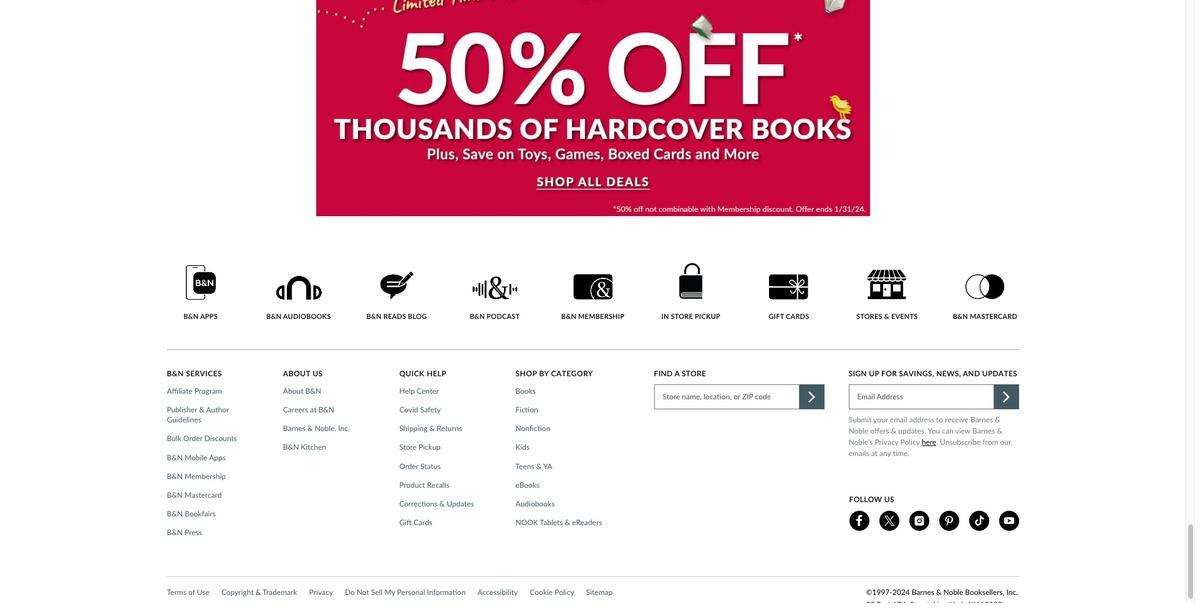 Task type: locate. For each thing, give the bounding box(es) containing it.
terms of                     use
[[167, 588, 209, 598]]

careers
[[283, 406, 308, 415]]

2024
[[893, 588, 910, 598]]

& up our
[[997, 427, 1003, 436]]

about for about b&n
[[283, 387, 304, 396]]

teens & ya
[[516, 462, 553, 471]]

©1997-2024 barnes & noble booksellers, inc.
[[866, 588, 1018, 598]]

shop by category
[[516, 369, 593, 379]]

b&n for b&n press
[[167, 529, 183, 538]]

1 horizontal spatial policy
[[901, 438, 920, 447]]

b&n membership
[[167, 472, 226, 481]]

gift
[[399, 519, 412, 528]]

1 vertical spatial help
[[399, 387, 415, 396]]

ereaders
[[572, 519, 602, 528]]

updates.
[[899, 427, 926, 436]]

& right copyright
[[256, 588, 261, 598]]

about
[[283, 369, 311, 379], [283, 387, 304, 396]]

&
[[885, 313, 890, 321], [199, 406, 204, 415], [995, 415, 1001, 425], [308, 424, 313, 434], [430, 424, 435, 434], [891, 427, 897, 436], [997, 427, 1003, 436], [536, 462, 542, 471], [440, 500, 445, 509], [565, 519, 570, 528], [256, 588, 261, 598], [936, 588, 942, 598]]

services
[[186, 369, 222, 379]]

b&n for b&n podcast
[[470, 313, 485, 321]]

b&n down us
[[305, 387, 321, 396]]

0 vertical spatial about
[[283, 369, 311, 379]]

noble
[[849, 427, 869, 436], [944, 588, 963, 598]]

covid safety link
[[399, 406, 445, 416]]

& inside publisher & author guidelines
[[199, 406, 204, 415]]

b&n for b&n reads blog
[[367, 313, 382, 321]]

0 horizontal spatial help
[[399, 387, 415, 396]]

order up product at the left of the page
[[399, 462, 419, 471]]

0 horizontal spatial noble
[[849, 427, 869, 436]]

1 vertical spatial store
[[399, 443, 417, 453]]

b&n podcast link
[[461, 277, 529, 321]]

store pickup link
[[399, 443, 444, 453]]

us
[[885, 495, 895, 505]]

barnes
[[971, 415, 993, 425], [283, 424, 306, 434], [973, 427, 995, 436], [912, 588, 935, 598]]

policy
[[901, 438, 920, 447], [555, 588, 574, 598]]

privacy down offers
[[875, 438, 899, 447]]

order right bulk
[[183, 434, 203, 444]]

0 vertical spatial at
[[310, 406, 317, 415]]

sign up for savings, news, and updates
[[849, 369, 1018, 379]]

copyright &                     trademark
[[221, 588, 297, 598]]

0 vertical spatial policy
[[901, 438, 920, 447]]

& right stores
[[885, 313, 890, 321]]

b&n for b&n services
[[167, 369, 184, 379]]

0 horizontal spatial policy
[[555, 588, 574, 598]]

0 horizontal spatial at
[[310, 406, 317, 415]]

& right tablets
[[565, 519, 570, 528]]

b&n left press
[[167, 529, 183, 538]]

audiobooks
[[283, 313, 331, 321]]

about us
[[283, 369, 323, 379]]

recalls
[[427, 481, 450, 490]]

at right careers
[[310, 406, 317, 415]]

policy right cookie
[[555, 588, 574, 598]]

b&n audiobooks link
[[265, 276, 332, 321]]

help up center
[[427, 369, 447, 379]]

booksellers,
[[965, 588, 1005, 598]]

mobile
[[185, 453, 207, 463]]

gift
[[769, 313, 784, 321]]

to
[[937, 415, 943, 425]]

copyright
[[221, 588, 254, 598]]

& left returns
[[430, 424, 435, 434]]

and
[[963, 369, 980, 379]]

at right emails
[[871, 449, 878, 458]]

1 vertical spatial noble
[[944, 588, 963, 598]]

1 horizontal spatial store
[[682, 369, 706, 379]]

& left updates
[[440, 500, 445, 509]]

savings,
[[899, 369, 935, 379]]

b&n left membership
[[561, 313, 577, 321]]

copyright &                     trademark link
[[221, 587, 297, 599]]

b&n for b&n kitchen
[[283, 443, 299, 453]]

cookie
[[530, 588, 553, 598]]

terms
[[167, 588, 186, 598]]

0 horizontal spatial privacy
[[309, 588, 333, 598]]

advertisement element
[[316, 0, 870, 217]]

0 vertical spatial privacy
[[875, 438, 899, 447]]

barnes up view
[[971, 415, 993, 425]]

help down quick
[[399, 387, 415, 396]]

information
[[427, 588, 466, 598]]

publisher
[[167, 406, 197, 415]]

nook tablets & ereaders
[[516, 519, 602, 528]]

policy down updates.
[[901, 438, 920, 447]]

b&n down bulk
[[167, 453, 183, 463]]

fiction
[[516, 406, 538, 415]]

b&n up b&n mastercard
[[167, 472, 183, 481]]

noble left 'booksellers,'
[[944, 588, 963, 598]]

b&n for b&n audiobooks
[[266, 313, 282, 321]]

noble's
[[849, 438, 873, 447]]

corrections
[[399, 500, 438, 509]]

my
[[385, 588, 395, 598]]

quick help
[[399, 369, 447, 379]]

affiliate program link
[[167, 387, 226, 397]]

b&n left apps
[[184, 313, 199, 321]]

b&n up affiliate
[[167, 369, 184, 379]]

1 about from the top
[[283, 369, 311, 379]]

0 horizontal spatial store
[[399, 443, 417, 453]]

noble down submit
[[849, 427, 869, 436]]

b&n mobile apps
[[167, 453, 226, 463]]

about b&n link
[[283, 387, 325, 397]]

b&n for b&n membership
[[167, 472, 183, 481]]

b&n membership
[[561, 313, 625, 321]]

Please complete this field to find a store text field
[[654, 385, 800, 410]]

b&n mastercard link
[[952, 275, 1019, 321]]

0 vertical spatial help
[[427, 369, 447, 379]]

b&n left reads
[[367, 313, 382, 321]]

b&n mastercard
[[953, 313, 1018, 321]]

help
[[427, 369, 447, 379], [399, 387, 415, 396]]

nonfiction link
[[516, 424, 554, 434]]

barnes right the 2024
[[912, 588, 935, 598]]

b&n for b&n bookfairs
[[167, 510, 183, 519]]

1 vertical spatial order
[[399, 462, 419, 471]]

about up 'about b&n'
[[283, 369, 311, 379]]

in store pickup link
[[657, 263, 725, 321]]

1 vertical spatial policy
[[555, 588, 574, 598]]

b&n left kitchen
[[283, 443, 299, 453]]

0 horizontal spatial order
[[183, 434, 203, 444]]

inc.
[[1007, 588, 1018, 598]]

guidelines
[[167, 416, 201, 425]]

store right a
[[682, 369, 706, 379]]

1 vertical spatial about
[[283, 387, 304, 396]]

personal
[[397, 588, 425, 598]]

1 vertical spatial at
[[871, 449, 878, 458]]

here link
[[922, 437, 937, 448]]

b&n services
[[167, 369, 222, 379]]

events
[[891, 313, 918, 321]]

do                     not sell my personal information link
[[345, 587, 466, 599]]

program
[[194, 387, 222, 396]]

pickup
[[695, 313, 721, 321]]

privacy left do
[[309, 588, 333, 598]]

b&n up b&n press
[[167, 510, 183, 519]]

0 vertical spatial noble
[[849, 427, 869, 436]]

b&n up noble, inc.
[[319, 406, 334, 415]]

& left the ya on the bottom left
[[536, 462, 542, 471]]

press
[[185, 529, 202, 538]]

about up careers
[[283, 387, 304, 396]]

gift cards
[[399, 519, 432, 528]]

cookie                     policy link
[[530, 587, 574, 599]]

do
[[345, 588, 355, 598]]

& left author
[[199, 406, 204, 415]]

reads
[[384, 313, 406, 321]]

from
[[983, 438, 998, 447]]

membership
[[578, 313, 625, 321]]

bookfairs
[[185, 510, 216, 519]]

0 vertical spatial order
[[183, 434, 203, 444]]

b&n left audiobooks
[[266, 313, 282, 321]]

b&n reads blog link
[[363, 272, 430, 321]]

b&n left "mastercard" at right
[[953, 313, 968, 321]]

at
[[310, 406, 317, 415], [871, 449, 878, 458]]

Please complete this field text field
[[849, 385, 994, 410]]

b&n up the b&n bookfairs
[[167, 491, 183, 500]]

b&n left podcast
[[470, 313, 485, 321]]

1 horizontal spatial at
[[871, 449, 878, 458]]

store down shipping
[[399, 443, 417, 453]]

fiction link
[[516, 406, 542, 416]]

receive
[[945, 415, 969, 425]]

1 horizontal spatial help
[[427, 369, 447, 379]]

store
[[682, 369, 706, 379], [399, 443, 417, 453]]

1 horizontal spatial privacy
[[875, 438, 899, 447]]

b&n for b&n mastercard
[[953, 313, 968, 321]]

bulk order discounts link
[[167, 434, 241, 445]]

2 about from the top
[[283, 387, 304, 396]]



Task type: vqa. For each thing, say whether or not it's contained in the screenshot.


Task type: describe. For each thing, give the bounding box(es) containing it.
b&n press
[[167, 529, 202, 538]]

& down the careers at b&n link
[[308, 424, 313, 434]]

order status
[[399, 462, 441, 471]]

updates
[[447, 500, 474, 509]]

shipping & returns
[[399, 424, 462, 434]]

.
[[937, 438, 938, 447]]

our
[[1000, 438, 1011, 447]]

not
[[357, 588, 369, 598]]

& down the email at the bottom
[[891, 427, 897, 436]]

submit
[[849, 415, 872, 425]]

address
[[910, 415, 935, 425]]

1 horizontal spatial noble
[[944, 588, 963, 598]]

b&n audiobooks
[[266, 313, 331, 321]]

b&n mastercard link
[[167, 491, 226, 501]]

view
[[956, 427, 971, 436]]

tablets
[[540, 519, 563, 528]]

a
[[675, 369, 680, 379]]

here
[[922, 438, 937, 447]]

barnes up from
[[973, 427, 995, 436]]

shipping & returns link
[[399, 424, 466, 434]]

b&n for b&n mobile apps
[[167, 453, 183, 463]]

b&n mobile apps link
[[167, 453, 230, 463]]

accessibility
[[478, 588, 518, 598]]

sitemap
[[586, 588, 613, 598]]

ebooks
[[516, 481, 540, 490]]

careers at b&n link
[[283, 406, 338, 416]]

corrections & updates link
[[399, 500, 478, 510]]

store pickup
[[399, 443, 441, 453]]

bulk
[[167, 434, 181, 444]]

us
[[313, 369, 323, 379]]

& right the 2024
[[936, 588, 942, 598]]

for
[[882, 369, 897, 379]]

teens
[[516, 462, 534, 471]]

find
[[654, 369, 673, 379]]

quick
[[399, 369, 425, 379]]

trademark
[[263, 588, 297, 598]]

find a store
[[654, 369, 706, 379]]

1 horizontal spatial order
[[399, 462, 419, 471]]

cookie                     policy
[[530, 588, 574, 598]]

b&n for b&n membership
[[561, 313, 577, 321]]

membership
[[185, 472, 226, 481]]

audiobooks
[[516, 500, 555, 509]]

publisher & author guidelines link
[[167, 406, 267, 426]]

discounts
[[204, 434, 237, 444]]

in store pickup
[[662, 313, 721, 321]]

about for about us
[[283, 369, 311, 379]]

apps
[[209, 453, 226, 463]]

& up from
[[995, 415, 1001, 425]]

privacy inside submit your email address to receive barnes & noble offers & updates. you can view barnes & noble's privacy policy
[[875, 438, 899, 447]]

help center
[[399, 387, 439, 396]]

use
[[197, 588, 209, 598]]

noble inside submit your email address to receive barnes & noble offers & updates. you can view barnes & noble's privacy policy
[[849, 427, 869, 436]]

sign
[[849, 369, 867, 379]]

author
[[206, 406, 229, 415]]

b&n for b&n apps
[[184, 313, 199, 321]]

apps
[[200, 313, 218, 321]]

product
[[399, 481, 425, 490]]

emails
[[849, 449, 869, 458]]

nook
[[516, 519, 538, 528]]

affiliate
[[167, 387, 193, 396]]

b&n podcast
[[470, 313, 520, 321]]

b&n press link
[[167, 529, 206, 539]]

of
[[188, 588, 195, 598]]

gift cards link
[[399, 519, 436, 529]]

center
[[417, 387, 439, 396]]

barnes & noble, inc.
[[283, 424, 350, 434]]

b&n bookfairs
[[167, 510, 216, 519]]

books
[[516, 387, 536, 396]]

product recalls
[[399, 481, 450, 490]]

b&n bookfairs link
[[167, 510, 220, 520]]

b&n membership link
[[167, 472, 230, 482]]

barnes down careers
[[283, 424, 306, 434]]

b&n mastercard
[[167, 491, 222, 500]]

policy inside cookie                     policy link
[[555, 588, 574, 598]]

can
[[942, 427, 954, 436]]

b&n for b&n mastercard
[[167, 491, 183, 500]]

gift cards link
[[756, 275, 823, 321]]

about b&n
[[283, 387, 321, 396]]

0 vertical spatial store
[[682, 369, 706, 379]]

product recalls link
[[399, 481, 453, 491]]

b&n kitchen
[[283, 443, 326, 453]]

at inside ". unsubscribe from our emails at                         any time."
[[871, 449, 878, 458]]

stores & events link
[[854, 270, 921, 321]]

affiliate program
[[167, 387, 222, 396]]

terms of                     use link
[[167, 587, 209, 599]]

1 vertical spatial privacy
[[309, 588, 333, 598]]

policy inside submit your email address to receive barnes & noble offers & updates. you can view barnes & noble's privacy policy
[[901, 438, 920, 447]]

follow
[[849, 495, 882, 505]]

submit your email address to receive barnes & noble offers & updates. you can view barnes & noble's privacy policy
[[849, 415, 1003, 447]]

podcast
[[487, 313, 520, 321]]

bulk order discounts
[[167, 434, 237, 444]]

covid
[[399, 406, 418, 415]]

b&n kitchen link
[[283, 443, 330, 453]]

b&n membership link
[[559, 275, 627, 321]]

noble, inc.
[[315, 424, 350, 434]]

. unsubscribe from our emails at                         any time.
[[849, 438, 1011, 458]]

b&n apps link
[[167, 265, 234, 321]]



